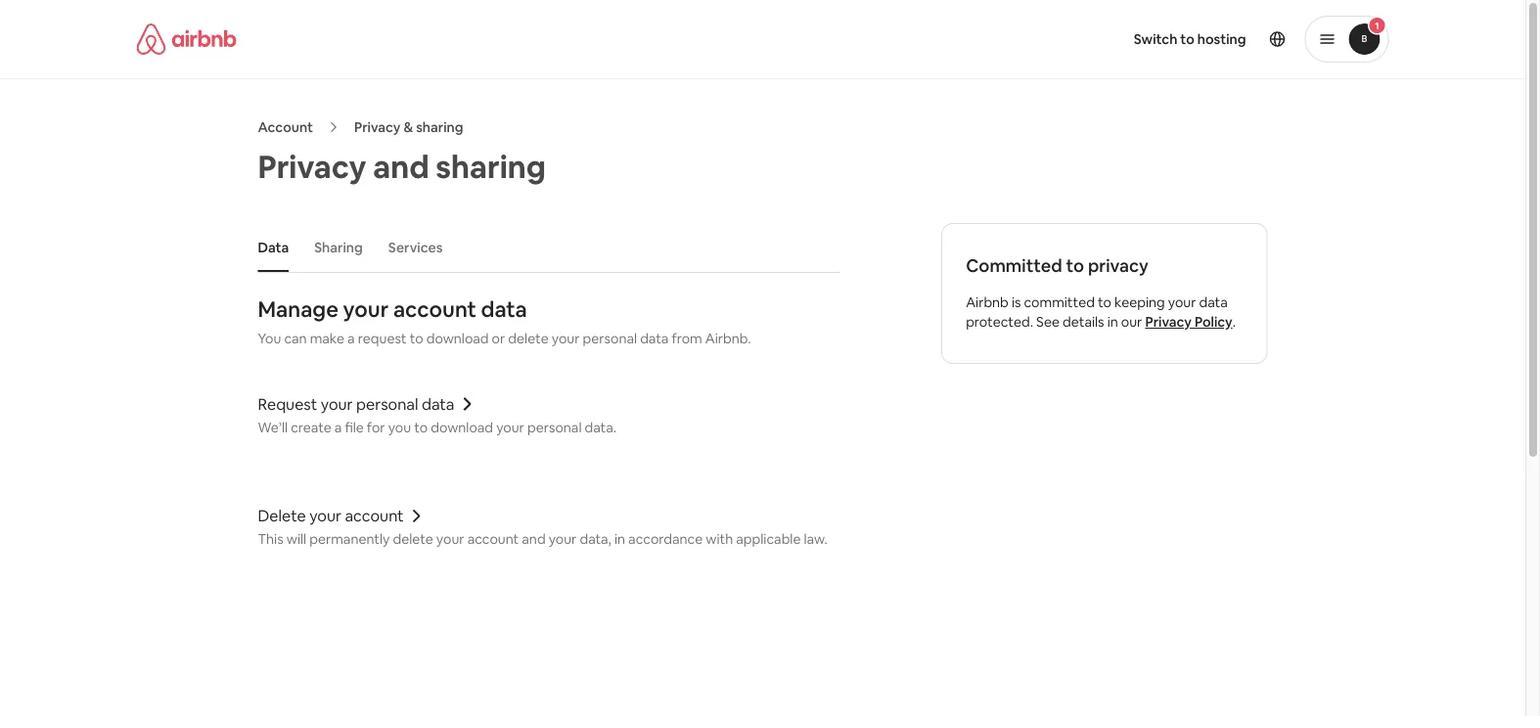 Task type: locate. For each thing, give the bounding box(es) containing it.
this will permanently delete your account and your data, in accordance with applicable law.
[[258, 531, 828, 548]]

in inside airbnb is committed to keeping your data protected. see details in our
[[1108, 313, 1119, 331]]

from
[[672, 330, 703, 348]]

a right make
[[348, 330, 355, 348]]

switch
[[1134, 30, 1178, 48]]

sharing for privacy & sharing
[[416, 118, 464, 136]]

1 vertical spatial a
[[335, 419, 342, 436]]

our
[[1122, 313, 1143, 331]]

privacy policy link
[[1146, 313, 1233, 331]]

account down delete your account link
[[468, 531, 519, 548]]

1 vertical spatial download
[[431, 419, 493, 436]]

to inside profile 'element'
[[1181, 30, 1195, 48]]

0 vertical spatial and
[[373, 146, 429, 187]]

download right you
[[431, 419, 493, 436]]

a
[[348, 330, 355, 348], [335, 419, 342, 436]]

account
[[258, 118, 313, 136]]

will
[[287, 531, 307, 548]]

privacy for privacy and sharing
[[258, 146, 367, 187]]

0 vertical spatial privacy
[[354, 118, 401, 136]]

committed
[[1024, 294, 1095, 311]]

tab list
[[248, 223, 841, 272]]

committed to privacy
[[966, 255, 1149, 278]]

&
[[404, 118, 413, 136]]

.
[[1233, 313, 1236, 331]]

switch to hosting link
[[1123, 19, 1258, 60]]

0 vertical spatial personal
[[583, 330, 637, 348]]

airbnb.
[[706, 330, 751, 348]]

account for delete
[[345, 506, 404, 526]]

to inside airbnb is committed to keeping your data protected. see details in our
[[1098, 294, 1112, 311]]

0 vertical spatial a
[[348, 330, 355, 348]]

2 horizontal spatial personal
[[583, 330, 637, 348]]

you
[[258, 330, 281, 348]]

personal left from
[[583, 330, 637, 348]]

2 vertical spatial account
[[468, 531, 519, 548]]

sharing for privacy and sharing
[[436, 146, 546, 187]]

to right the request
[[410, 330, 424, 348]]

to up committed
[[1067, 255, 1085, 278]]

delete
[[508, 330, 549, 348], [393, 531, 433, 548]]

a inside manage your account data you can make a request to download or delete your personal data from airbnb.
[[348, 330, 355, 348]]

tab list containing data
[[248, 223, 841, 272]]

a left file
[[335, 419, 342, 436]]

1 horizontal spatial a
[[348, 330, 355, 348]]

in
[[1108, 313, 1119, 331], [615, 531, 626, 548]]

1 button
[[1305, 16, 1390, 63]]

details
[[1063, 313, 1105, 331]]

and
[[373, 146, 429, 187], [522, 531, 546, 548]]

data
[[1200, 294, 1228, 311], [481, 295, 527, 323], [640, 330, 669, 348], [422, 394, 455, 414]]

sharing down "privacy & sharing"
[[436, 146, 546, 187]]

request
[[258, 394, 317, 414]]

download
[[427, 330, 489, 348], [431, 419, 493, 436]]

and down delete your account link
[[522, 531, 546, 548]]

delete right "permanently"
[[393, 531, 433, 548]]

account up "permanently"
[[345, 506, 404, 526]]

to right switch at the right top of the page
[[1181, 30, 1195, 48]]

data up or
[[481, 295, 527, 323]]

hosting
[[1198, 30, 1247, 48]]

personal
[[583, 330, 637, 348], [356, 394, 419, 414], [528, 419, 582, 436]]

data.
[[585, 419, 617, 436]]

privacy policy .
[[1146, 313, 1236, 331]]

data inside airbnb is committed to keeping your data protected. see details in our
[[1200, 294, 1228, 311]]

0 vertical spatial delete
[[508, 330, 549, 348]]

2 vertical spatial personal
[[528, 419, 582, 436]]

with
[[706, 531, 733, 548]]

1 vertical spatial personal
[[356, 394, 419, 414]]

make
[[310, 330, 345, 348]]

file
[[345, 419, 364, 436]]

services button
[[379, 229, 453, 266]]

committed
[[966, 255, 1063, 278]]

personal down "request your personal data" button
[[528, 419, 582, 436]]

to
[[1181, 30, 1195, 48], [1067, 255, 1085, 278], [1098, 294, 1112, 311], [410, 330, 424, 348], [414, 419, 428, 436]]

personal up for
[[356, 394, 419, 414]]

1 vertical spatial delete
[[393, 531, 433, 548]]

account
[[393, 295, 477, 323], [345, 506, 404, 526], [468, 531, 519, 548]]

delete right or
[[508, 330, 549, 348]]

1 horizontal spatial in
[[1108, 313, 1119, 331]]

data up we'll create a file for you to download your personal data.
[[422, 394, 455, 414]]

accordance
[[629, 531, 703, 548]]

delete your account link
[[258, 506, 841, 527]]

0 vertical spatial download
[[427, 330, 489, 348]]

1 vertical spatial sharing
[[436, 146, 546, 187]]

0 vertical spatial account
[[393, 295, 477, 323]]

0 vertical spatial sharing
[[416, 118, 464, 136]]

data button
[[248, 229, 299, 266]]

to inside manage your account data you can make a request to download or delete your personal data from airbnb.
[[410, 330, 424, 348]]

account inside manage your account data you can make a request to download or delete your personal data from airbnb.
[[393, 295, 477, 323]]

0 horizontal spatial personal
[[356, 394, 419, 414]]

1 horizontal spatial delete
[[508, 330, 549, 348]]

is
[[1012, 294, 1021, 311]]

in right data,
[[615, 531, 626, 548]]

and down &
[[373, 146, 429, 187]]

1 vertical spatial and
[[522, 531, 546, 548]]

privacy down account link
[[258, 146, 367, 187]]

1 vertical spatial privacy
[[258, 146, 367, 187]]

your inside button
[[321, 394, 353, 414]]

0 horizontal spatial a
[[335, 419, 342, 436]]

0 horizontal spatial in
[[615, 531, 626, 548]]

airbnb
[[966, 294, 1009, 311]]

1 vertical spatial account
[[345, 506, 404, 526]]

profile element
[[787, 0, 1390, 78]]

to right you
[[414, 419, 428, 436]]

0 vertical spatial in
[[1108, 313, 1119, 331]]

data up the policy
[[1200, 294, 1228, 311]]

sharing right &
[[416, 118, 464, 136]]

sharing
[[416, 118, 464, 136], [436, 146, 546, 187]]

in left the our
[[1108, 313, 1119, 331]]

account up the request
[[393, 295, 477, 323]]

you
[[388, 419, 411, 436]]

privacy left &
[[354, 118, 401, 136]]

account for manage
[[393, 295, 477, 323]]

applicable
[[736, 531, 801, 548]]

your
[[1169, 294, 1197, 311], [343, 295, 389, 323], [552, 330, 580, 348], [321, 394, 353, 414], [496, 419, 525, 436], [310, 506, 342, 526], [436, 531, 465, 548], [549, 531, 577, 548]]

download left or
[[427, 330, 489, 348]]

keeping
[[1115, 294, 1166, 311]]

privacy & sharing
[[354, 118, 464, 136]]

privacy
[[354, 118, 401, 136], [258, 146, 367, 187], [1146, 313, 1192, 331]]

1 horizontal spatial and
[[522, 531, 546, 548]]

delete inside manage your account data you can make a request to download or delete your personal data from airbnb.
[[508, 330, 549, 348]]

airbnb is committed to keeping your data protected. see details in our
[[966, 294, 1228, 331]]

policy
[[1195, 313, 1233, 331]]

request
[[358, 330, 407, 348]]

your inside airbnb is committed to keeping your data protected. see details in our
[[1169, 294, 1197, 311]]

to up details
[[1098, 294, 1112, 311]]

0 horizontal spatial and
[[373, 146, 429, 187]]

manage your account data you can make a request to download or delete your personal data from airbnb.
[[258, 295, 751, 348]]

privacy down keeping
[[1146, 313, 1192, 331]]



Task type: vqa. For each thing, say whether or not it's contained in the screenshot.
the right Vacation
no



Task type: describe. For each thing, give the bounding box(es) containing it.
1
[[1376, 19, 1380, 32]]

privacy
[[1089, 255, 1149, 278]]

privacy for privacy & sharing
[[354, 118, 401, 136]]

services
[[388, 239, 443, 257]]

2 vertical spatial privacy
[[1146, 313, 1192, 331]]

we'll
[[258, 419, 288, 436]]

create
[[291, 419, 332, 436]]

see
[[1037, 313, 1060, 331]]

manage
[[258, 295, 339, 323]]

1 horizontal spatial personal
[[528, 419, 582, 436]]

data,
[[580, 531, 612, 548]]

download inside manage your account data you can make a request to download or delete your personal data from airbnb.
[[427, 330, 489, 348]]

privacy and sharing
[[258, 146, 546, 187]]

request your personal data
[[258, 394, 455, 414]]

personal inside button
[[356, 394, 419, 414]]

or
[[492, 330, 505, 348]]

delete your account
[[258, 506, 404, 526]]

1 vertical spatial in
[[615, 531, 626, 548]]

data inside button
[[422, 394, 455, 414]]

we'll create a file for you to download your personal data.
[[258, 419, 617, 436]]

law.
[[804, 531, 828, 548]]

data left from
[[640, 330, 669, 348]]

delete
[[258, 506, 306, 526]]

data
[[258, 239, 289, 257]]

request your personal data button
[[258, 394, 841, 415]]

account link
[[258, 118, 313, 136]]

permanently
[[310, 531, 390, 548]]

can
[[284, 330, 307, 348]]

switch to hosting
[[1134, 30, 1247, 48]]

this
[[258, 531, 284, 548]]

personal inside manage your account data you can make a request to download or delete your personal data from airbnb.
[[583, 330, 637, 348]]

protected.
[[966, 313, 1034, 331]]

sharing
[[314, 239, 363, 257]]

for
[[367, 419, 385, 436]]

0 horizontal spatial delete
[[393, 531, 433, 548]]

sharing button
[[305, 229, 373, 266]]



